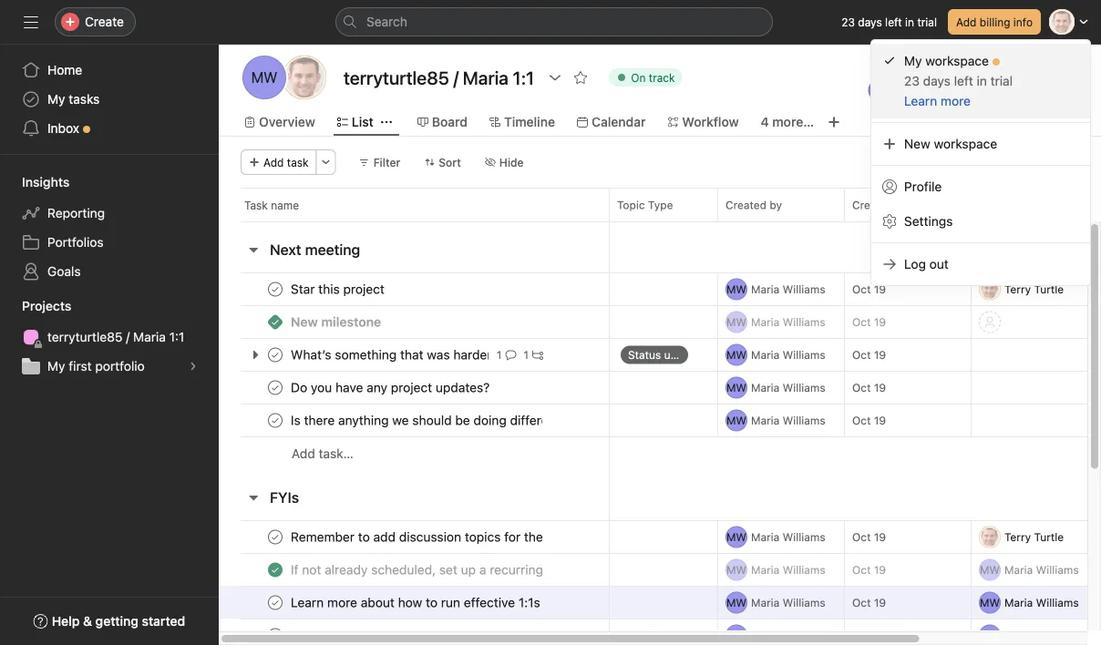 Task type: describe. For each thing, give the bounding box(es) containing it.
Completed milestone checkbox
[[268, 315, 283, 329]]

19 for creator for star this project cell
[[874, 283, 886, 296]]

What's something that was harder than expected? text field
[[287, 346, 489, 364]]

my for my first portfolio
[[47, 359, 65, 374]]

remember to add discussion topics for the next meeting cell for terry turtle
[[219, 520, 610, 554]]

meeting
[[305, 241, 360, 258]]

maria inside 'creator for do you have any project updates?' cell
[[751, 381, 780, 394]]

on track
[[631, 71, 675, 84]]

completed image for completed option inside the what's something that was harder than expected? cell
[[264, 344, 286, 366]]

do you have any project updates? cell
[[219, 371, 610, 405]]

williams inside "creator for is there anything we should be doing differently?" cell
[[783, 414, 825, 427]]

williams inside the creator for if not already scheduled, set up a recurring 1:1 meeting in your calendar cell
[[783, 564, 825, 577]]

started
[[142, 614, 185, 629]]

my for my tasks
[[47, 92, 65, 107]]

completed image for completed checkbox for fyis
[[264, 625, 286, 645]]

created for created by
[[726, 199, 767, 211]]

add billing info
[[956, 15, 1033, 28]]

show options image
[[548, 70, 563, 85]]

board
[[432, 114, 468, 129]]

filter button
[[351, 149, 409, 175]]

19 for creator for new milestone cell
[[874, 316, 886, 329]]

task
[[244, 199, 268, 211]]

maria williams inside creator for learn more about how to run effective 1:1s cell
[[751, 597, 825, 609]]

maria inside creator for new milestone cell
[[751, 316, 780, 329]]

maria inside creator for learn more about how to run effective 1:1s cell
[[751, 597, 780, 609]]

completed milestone image
[[268, 315, 283, 329]]

terryturtle85 / maria 1:1 link
[[11, 323, 208, 352]]

topic type field for remember to add discussion topics for the next meeting cell
[[609, 619, 718, 645]]

6 19 from the top
[[874, 531, 886, 544]]

topic type
[[617, 199, 673, 211]]

add task… row
[[219, 437, 1101, 470]]

3 oct from the top
[[852, 349, 871, 361]]

on
[[631, 71, 646, 84]]

overview link
[[244, 112, 315, 132]]

&
[[83, 614, 92, 629]]

williams inside creator for what's something that was harder than expected? cell
[[783, 349, 825, 361]]

move tasks between sections image
[[554, 630, 565, 641]]

hide
[[499, 156, 524, 169]]

getting
[[95, 614, 139, 629]]

list link
[[337, 112, 374, 132]]

fyis
[[270, 489, 299, 506]]

task
[[287, 156, 309, 169]]

left for 23 days left in trial learn more
[[954, 73, 973, 88]]

4 more…
[[761, 114, 814, 129]]

board link
[[417, 112, 468, 132]]

my inside terry turtle my workspace
[[1005, 73, 1021, 86]]

share
[[940, 84, 970, 97]]

tt inside dropdown button
[[1055, 15, 1069, 28]]

learn more button
[[904, 93, 971, 108]]

23 for 23 days left in trial learn more
[[904, 73, 920, 88]]

next meeting button
[[270, 233, 360, 266]]

overview
[[259, 114, 315, 129]]

workspace for new workspace
[[934, 136, 997, 151]]

19 for 'creator for do you have any project updates?' cell
[[874, 381, 886, 394]]

more actions image
[[321, 157, 331, 168]]

add billing info button
[[948, 9, 1041, 35]]

3 oct 19 from the top
[[852, 349, 886, 361]]

terry turtle for next meeting
[[1004, 283, 1064, 296]]

terry turtle my workspace
[[1005, 57, 1079, 86]]

fyis button
[[270, 481, 299, 514]]

tooltip containing terry turtle
[[994, 42, 1090, 95]]

maria williams inside the creator for if not already scheduled, set up a recurring 1:1 meeting in your calendar cell
[[751, 564, 825, 577]]

timeline link
[[489, 112, 555, 132]]

reporting link
[[11, 199, 208, 228]]

reporting
[[47, 206, 105, 221]]

completed checkbox for 'if not already scheduled, set up a recurring 1:1 meeting in your calendar' text box at the left of page
[[264, 559, 286, 581]]

timeline
[[504, 114, 555, 129]]

search list box
[[335, 7, 773, 36]]

Is there anything we should be doing differently? text field
[[287, 412, 543, 430]]

completed checkbox for fyis
[[264, 625, 286, 645]]

mw inside "creator for is there anything we should be doing differently?" cell
[[726, 414, 747, 427]]

turtle for next meeting
[[1034, 283, 1064, 296]]

collapse task list for this section image for next meeting
[[246, 242, 261, 257]]

19 for creator for learn more about how to run effective 1:1s cell
[[874, 597, 886, 609]]

add for add task…
[[292, 446, 315, 461]]

add task
[[263, 156, 309, 169]]

type
[[648, 199, 673, 211]]

completed checkbox inside what's something that was harder than expected? cell
[[264, 344, 286, 366]]

name
[[271, 199, 299, 211]]

terry inside terry turtle my workspace
[[1005, 57, 1032, 69]]

by
[[770, 199, 782, 211]]

4
[[761, 114, 769, 129]]

add task button
[[241, 149, 317, 175]]

add to starred image
[[573, 70, 588, 85]]

oct 19 for 'creator for do you have any project updates?' cell
[[852, 381, 886, 394]]

1 comment image
[[505, 350, 516, 360]]

created by
[[726, 199, 782, 211]]

task name
[[244, 199, 299, 211]]

track
[[649, 71, 675, 84]]

row containing maria williams
[[219, 619, 1101, 645]]

help
[[52, 614, 80, 629]]

tt inside header fyis tree grid
[[983, 531, 997, 544]]

share button
[[918, 77, 978, 103]]

help & getting started
[[52, 614, 185, 629]]

add task… button
[[292, 444, 353, 464]]

header fyis tree grid
[[219, 520, 1101, 645]]

maria williams inside creator for new milestone cell
[[751, 316, 825, 329]]

23 days left in trial learn more
[[904, 73, 1013, 108]]

terry turtle for fyis
[[1004, 531, 1064, 544]]

terryturtle85
[[47, 329, 123, 345]]

home link
[[11, 56, 208, 85]]

list
[[352, 114, 374, 129]]

created for created on
[[852, 199, 893, 211]]

insights button
[[0, 173, 70, 191]]

days for 23 days left in trial
[[858, 15, 882, 28]]

creator for do you have any project updates? cell
[[717, 371, 845, 405]]

mw inside creator for what's something that was harder than expected? cell
[[726, 349, 747, 361]]

info
[[1013, 15, 1033, 28]]

completed image for completed checkbox within learn more about how to run effective 1:1s cell
[[264, 592, 286, 614]]

portfolios link
[[11, 228, 208, 257]]

in for 23 days left in trial learn more
[[977, 73, 987, 88]]

collapse task list for this section image for fyis
[[246, 490, 261, 505]]

maria williams inside creator for what's something that was harder than expected? cell
[[751, 349, 825, 361]]

4 more… button
[[761, 112, 814, 132]]

new workspace
[[904, 136, 997, 151]]

remember to add discussion topics for the next meeting text field for terry
[[287, 528, 543, 546]]

1:1
[[169, 329, 184, 345]]

learn
[[904, 93, 937, 108]]

my workspace
[[904, 53, 989, 68]]

4 completed checkbox from the top
[[264, 526, 286, 548]]

workspace inside terry turtle my workspace
[[1024, 73, 1079, 86]]

maria inside "link"
[[133, 329, 166, 345]]

mw inside the creator for if not already scheduled, set up a recurring 1:1 meeting in your calendar cell
[[726, 564, 747, 577]]

settings
[[904, 214, 953, 229]]

days for 23 days left in trial learn more
[[923, 73, 951, 88]]

calendar link
[[577, 112, 646, 132]]

completed checkbox for next meeting
[[264, 377, 286, 399]]

header next meeting tree grid
[[219, 273, 1101, 470]]

mw inside creator for learn more about how to run effective 1:1s cell
[[726, 597, 747, 609]]

global element
[[0, 45, 219, 154]]

hide button
[[477, 149, 532, 175]]

add task…
[[292, 446, 353, 461]]

star this project cell
[[219, 273, 610, 306]]

projects
[[22, 299, 71, 314]]

search
[[366, 14, 407, 29]]

add for add billing info
[[956, 15, 977, 28]]

creator for if not already scheduled, set up a recurring 1:1 meeting in your calendar cell
[[717, 553, 845, 587]]

help & getting started button
[[22, 605, 197, 638]]

what's something that was harder than expected? cell
[[219, 338, 610, 372]]

calendar
[[591, 114, 646, 129]]

add for add task
[[263, 156, 284, 169]]

19 for the creator for if not already scheduled, set up a recurring 1:1 meeting in your calendar cell
[[874, 564, 886, 577]]

my tasks link
[[11, 85, 208, 114]]

tt button
[[1048, 5, 1090, 38]]

inbox
[[47, 121, 79, 136]]



Task type: vqa. For each thing, say whether or not it's contained in the screenshot.
sixth the Oct 19
yes



Task type: locate. For each thing, give the bounding box(es) containing it.
add tab image
[[827, 115, 841, 129]]

completed checkbox inside if not already scheduled, set up a recurring 1:1 meeting in your calendar cell
[[264, 559, 286, 581]]

1 vertical spatial left
[[954, 73, 973, 88]]

1 horizontal spatial left
[[954, 73, 973, 88]]

1 vertical spatial add
[[263, 156, 284, 169]]

completed image inside do you have any project updates? cell
[[264, 377, 286, 399]]

terry inside header fyis tree grid
[[1004, 531, 1031, 544]]

cell for williams
[[1097, 619, 1101, 645]]

add left 'task…'
[[292, 446, 315, 461]]

goals
[[47, 264, 81, 279]]

2 oct 19 from the top
[[852, 316, 886, 329]]

1 vertical spatial turtle
[[1034, 283, 1064, 296]]

1 horizontal spatial 23
[[904, 73, 920, 88]]

0 vertical spatial add
[[956, 15, 977, 28]]

0 vertical spatial 23
[[841, 15, 855, 28]]

new
[[904, 136, 930, 151]]

completed image up completed milestone "option"
[[264, 278, 286, 300]]

mw inside 'creator for do you have any project updates?' cell
[[726, 381, 747, 394]]

add
[[956, 15, 977, 28], [263, 156, 284, 169], [292, 446, 315, 461]]

projects button
[[0, 297, 71, 315]]

created
[[726, 199, 767, 211], [852, 199, 893, 211]]

1 remember to add discussion topics for the next meeting text field from the top
[[287, 528, 543, 546]]

Remember to add discussion topics for the next meeting text field
[[287, 528, 543, 546], [287, 627, 543, 645]]

creator for remember to add discussion topics for the next meeting cell for maria
[[717, 619, 845, 645]]

my up learn
[[904, 53, 922, 68]]

oct
[[852, 283, 871, 296], [852, 316, 871, 329], [852, 349, 871, 361], [852, 381, 871, 394], [852, 414, 871, 427], [852, 531, 871, 544], [852, 564, 871, 577], [852, 597, 871, 609], [852, 629, 871, 642]]

turtle inside "header next meeting" tree grid
[[1034, 283, 1064, 296]]

2 oct from the top
[[852, 316, 871, 329]]

in for 23 days left in trial
[[905, 15, 914, 28]]

1 vertical spatial remember to add discussion topics for the next meeting cell
[[219, 619, 610, 645]]

my inside global element
[[47, 92, 65, 107]]

maria
[[751, 283, 780, 296], [751, 316, 780, 329], [133, 329, 166, 345], [751, 349, 780, 361], [751, 381, 780, 394], [751, 414, 780, 427], [751, 531, 780, 544], [751, 564, 780, 577], [1004, 564, 1033, 577], [751, 597, 780, 609], [1004, 597, 1033, 609], [751, 629, 780, 642], [1004, 629, 1033, 642]]

0 horizontal spatial left
[[885, 15, 902, 28]]

1 completed image from the top
[[264, 278, 286, 300]]

on track button
[[601, 65, 690, 90]]

1 completed checkbox from the top
[[264, 278, 286, 300]]

log out
[[904, 257, 949, 272]]

maria inside creator for star this project cell
[[751, 283, 780, 296]]

add inside button
[[292, 446, 315, 461]]

in up my workspace
[[905, 15, 914, 28]]

my left "tasks"
[[47, 92, 65, 107]]

19 for "creator for is there anything we should be doing differently?" cell
[[874, 414, 886, 427]]

1 remember to add discussion topics for the next meeting cell from the top
[[219, 520, 610, 554]]

Learn more about how to run effective 1:1s text field
[[287, 594, 543, 612]]

sort button
[[416, 149, 469, 175]]

turtle inside terry turtle my workspace
[[1035, 57, 1065, 69]]

workspace for my workspace
[[925, 53, 989, 68]]

0 vertical spatial terry turtle
[[1004, 283, 1064, 296]]

2 completed image from the top
[[264, 526, 286, 548]]

2 remember to add discussion topics for the next meeting cell from the top
[[219, 619, 610, 645]]

oct for 'creator for do you have any project updates?' cell
[[852, 381, 871, 394]]

/
[[126, 329, 130, 345]]

creator for what's something that was harder than expected? cell
[[717, 338, 845, 372]]

3 completed checkbox from the top
[[264, 410, 286, 432]]

completed checkbox inside do you have any project updates? cell
[[264, 377, 286, 399]]

trial right "share"
[[990, 73, 1013, 88]]

1 terry turtle from the top
[[1004, 283, 1064, 296]]

23 days left in trial
[[841, 15, 937, 28]]

williams inside creator for learn more about how to run effective 1:1s cell
[[783, 597, 825, 609]]

completed image for is there anything we should be doing differently? text field
[[264, 410, 286, 432]]

1 vertical spatial remember to add discussion topics for the next meeting text field
[[287, 627, 543, 645]]

tab actions image
[[381, 117, 392, 128]]

0 vertical spatial remember to add discussion topics for the next meeting text field
[[287, 528, 543, 546]]

workspace
[[925, 53, 989, 68], [1024, 73, 1079, 86], [934, 136, 997, 151]]

left for 23 days left in trial
[[885, 15, 902, 28]]

1 vertical spatial days
[[923, 73, 951, 88]]

4 19 from the top
[[874, 381, 886, 394]]

completed checkbox inside star this project cell
[[264, 278, 286, 300]]

completed checkbox inside learn more about how to run effective 1:1s cell
[[264, 592, 286, 614]]

creator for new milestone cell
[[717, 305, 845, 339]]

williams inside creator for new milestone cell
[[783, 316, 825, 329]]

new milestone cell
[[219, 305, 610, 339]]

workflow link
[[668, 112, 739, 132]]

0 vertical spatial completed checkbox
[[264, 377, 286, 399]]

trial for 23 days left in trial learn more
[[990, 73, 1013, 88]]

my tasks
[[47, 92, 100, 107]]

1 horizontal spatial maria williams button
[[979, 625, 1094, 645]]

remember to add discussion topics for the next meeting text field inside row
[[287, 627, 543, 645]]

see details, my first portfolio image
[[188, 361, 199, 372]]

log
[[904, 257, 926, 272]]

oct 19
[[852, 283, 886, 296], [852, 316, 886, 329], [852, 349, 886, 361], [852, 381, 886, 394], [852, 414, 886, 427], [852, 531, 886, 544], [852, 564, 886, 577], [852, 597, 886, 609], [852, 629, 886, 642]]

task…
[[319, 446, 353, 461]]

oct for "creator for is there anything we should be doing differently?" cell
[[852, 414, 871, 427]]

add inside 'button'
[[956, 15, 977, 28]]

3 completed image from the top
[[264, 410, 286, 432]]

maria inside creator for what's something that was harder than expected? cell
[[751, 349, 780, 361]]

Do you have any project updates? text field
[[287, 379, 495, 397]]

oct 19 for creator for new milestone cell
[[852, 316, 886, 329]]

terry for fyis
[[1004, 531, 1031, 544]]

1 horizontal spatial add
[[292, 446, 315, 461]]

insights
[[22, 175, 70, 190]]

add inside button
[[263, 156, 284, 169]]

my down info
[[1005, 73, 1021, 86]]

maria inside "creator for is there anything we should be doing differently?" cell
[[751, 414, 780, 427]]

8 19 from the top
[[874, 597, 886, 609]]

completed image
[[264, 278, 286, 300], [264, 377, 286, 399], [264, 410, 286, 432], [264, 559, 286, 581]]

filter
[[373, 156, 400, 169]]

next
[[270, 241, 301, 258]]

my inside projects element
[[47, 359, 65, 374]]

0 vertical spatial in
[[905, 15, 914, 28]]

created left on
[[852, 199, 893, 211]]

mw inside creator for star this project cell
[[726, 283, 747, 296]]

Completed checkbox
[[264, 278, 286, 300], [264, 344, 286, 366], [264, 410, 286, 432], [264, 526, 286, 548], [264, 559, 286, 581]]

completed image down completed milestone "option"
[[264, 377, 286, 399]]

completed image inside learn more about how to run effective 1:1s cell
[[264, 592, 286, 614]]

if not already scheduled, set up a recurring 1:1 meeting in your calendar cell
[[219, 553, 610, 587]]

radio item
[[871, 44, 1090, 118]]

next meeting
[[270, 241, 360, 258]]

oct 19 for "creator for is there anything we should be doing differently?" cell
[[852, 414, 886, 427]]

maria williams inside "creator for is there anything we should be doing differently?" cell
[[751, 414, 825, 427]]

trial up my workspace
[[917, 15, 937, 28]]

2 vertical spatial terry
[[1004, 531, 1031, 544]]

radio item containing my workspace
[[871, 44, 1090, 118]]

1 vertical spatial collapse task list for this section image
[[246, 490, 261, 505]]

learn more about how to run effective 1:1s cell
[[219, 586, 610, 620]]

row
[[219, 188, 1101, 221], [241, 221, 1101, 222], [219, 273, 1101, 306], [219, 305, 1101, 339], [219, 338, 1101, 372], [219, 371, 1101, 405], [219, 404, 1101, 438], [219, 520, 1101, 554], [219, 553, 1101, 587], [219, 586, 1101, 620], [219, 619, 1101, 645]]

0 horizontal spatial created
[[726, 199, 767, 211]]

9 19 from the top
[[874, 629, 886, 642]]

0 vertical spatial terry
[[1005, 57, 1032, 69]]

expand subtask list for the task what's something that was harder than expected? image
[[248, 348, 263, 362]]

2 created from the left
[[852, 199, 893, 211]]

2 vertical spatial cell
[[1097, 619, 1101, 645]]

on
[[896, 199, 909, 211]]

1 maria williams button from the left
[[726, 625, 837, 645]]

in
[[905, 15, 914, 28], [977, 73, 987, 88]]

0 vertical spatial creator for remember to add discussion topics for the next meeting cell
[[717, 520, 845, 554]]

1 collapse task list for this section image from the top
[[246, 242, 261, 257]]

completed image for star this project text box at the left
[[264, 278, 286, 300]]

topic
[[617, 199, 645, 211]]

0 horizontal spatial maria williams button
[[726, 625, 837, 645]]

insights element
[[0, 166, 219, 290]]

remember to add discussion topics for the next meeting cell for maria williams
[[219, 619, 610, 645]]

cell inside "header next meeting" tree grid
[[1097, 338, 1101, 372]]

turtle inside header fyis tree grid
[[1034, 531, 1064, 544]]

workspace down more
[[934, 136, 997, 151]]

oct for creator for new milestone cell
[[852, 316, 871, 329]]

2 cell from the top
[[1097, 520, 1101, 554]]

2 collapse task list for this section image from the top
[[246, 490, 261, 505]]

5 completed checkbox from the top
[[264, 559, 286, 581]]

oct 19 for the creator for if not already scheduled, set up a recurring 1:1 meeting in your calendar cell
[[852, 564, 886, 577]]

oct 19 for creator for star this project cell
[[852, 283, 886, 296]]

completed image inside is there anything we should be doing differently? cell
[[264, 410, 286, 432]]

3 completed checkbox from the top
[[264, 625, 286, 645]]

home
[[47, 62, 82, 77]]

my first portfolio link
[[11, 352, 208, 381]]

completed checkbox for star this project text box at the left
[[264, 278, 286, 300]]

4 oct 19 from the top
[[852, 381, 886, 394]]

collapse task list for this section image left fyis on the bottom left of page
[[246, 490, 261, 505]]

cell
[[1097, 338, 1101, 372], [1097, 520, 1101, 554], [1097, 619, 1101, 645]]

2 vertical spatial completed checkbox
[[264, 625, 286, 645]]

completed checkbox for is there anything we should be doing differently? text field
[[264, 410, 286, 432]]

5 oct from the top
[[852, 414, 871, 427]]

tasks
[[69, 92, 100, 107]]

1 vertical spatial cell
[[1097, 520, 1101, 554]]

3 completed image from the top
[[264, 592, 286, 614]]

tt
[[1055, 15, 1069, 28], [295, 69, 313, 86], [891, 84, 904, 97], [983, 283, 997, 296], [983, 531, 997, 544]]

williams inside 'creator for do you have any project updates?' cell
[[783, 381, 825, 394]]

terryturtle85 / maria 1:1
[[47, 329, 184, 345]]

created left by
[[726, 199, 767, 211]]

2 vertical spatial add
[[292, 446, 315, 461]]

in inside 23 days left in trial learn more
[[977, 73, 987, 88]]

1 subtask image
[[532, 350, 543, 360]]

profile
[[904, 179, 942, 194]]

2 maria williams button from the left
[[979, 625, 1094, 645]]

0 horizontal spatial trial
[[917, 15, 937, 28]]

1 completed image from the top
[[264, 344, 286, 366]]

oct for creator for star this project cell
[[852, 283, 871, 296]]

status update button
[[610, 339, 717, 371]]

6 oct 19 from the top
[[852, 531, 886, 544]]

terry turtle inside header fyis tree grid
[[1004, 531, 1064, 544]]

1 vertical spatial 23
[[904, 73, 920, 88]]

maria williams button
[[726, 625, 837, 645], [979, 625, 1094, 645]]

creator for remember to add discussion topics for the next meeting cell for terry
[[717, 520, 845, 554]]

8 oct from the top
[[852, 597, 871, 609]]

Star this project text field
[[287, 280, 390, 299]]

23 for 23 days left in trial
[[841, 15, 855, 28]]

oct 19 for creator for learn more about how to run effective 1:1s cell
[[852, 597, 886, 609]]

1 vertical spatial creator for remember to add discussion topics for the next meeting cell
[[717, 619, 845, 645]]

completed image for do you have any project updates? text box
[[264, 377, 286, 399]]

days
[[858, 15, 882, 28], [923, 73, 951, 88]]

terry turtle inside "header next meeting" tree grid
[[1004, 283, 1064, 296]]

2 completed image from the top
[[264, 377, 286, 399]]

23 inside 23 days left in trial learn more
[[904, 73, 920, 88]]

1 completed checkbox from the top
[[264, 377, 286, 399]]

workspace up "share"
[[925, 53, 989, 68]]

tooltip
[[994, 42, 1090, 95]]

trial inside 23 days left in trial learn more
[[990, 73, 1013, 88]]

4 completed image from the top
[[264, 625, 286, 645]]

remember to add discussion topics for the next meeting text field for maria
[[287, 627, 543, 645]]

tt inside "header next meeting" tree grid
[[983, 283, 997, 296]]

0 horizontal spatial days
[[858, 15, 882, 28]]

portfolios
[[47, 235, 104, 250]]

0 vertical spatial collapse task list for this section image
[[246, 242, 261, 257]]

1 vertical spatial terry
[[1004, 283, 1031, 296]]

maria williams inside creator for star this project cell
[[751, 283, 825, 296]]

1 vertical spatial in
[[977, 73, 987, 88]]

5 19 from the top
[[874, 414, 886, 427]]

remember to add discussion topics for the next meeting text field down learn more about how to run effective 1:1s text field
[[287, 627, 543, 645]]

creator for star this project cell
[[717, 273, 845, 306]]

1 vertical spatial terry turtle
[[1004, 531, 1064, 544]]

1 horizontal spatial created
[[852, 199, 893, 211]]

completed checkbox inside is there anything we should be doing differently? cell
[[264, 410, 286, 432]]

0 vertical spatial trial
[[917, 15, 937, 28]]

portfolio
[[95, 359, 145, 374]]

completed image for 'if not already scheduled, set up a recurring 1:1 meeting in your calendar' text box at the left of page
[[264, 559, 286, 581]]

status update
[[628, 349, 700, 361]]

1 vertical spatial workspace
[[1024, 73, 1079, 86]]

creator for remember to add discussion topics for the next meeting cell
[[717, 520, 845, 554], [717, 619, 845, 645]]

If not already scheduled, set up a recurring 1:1 meeting in your calendar text field
[[287, 561, 543, 579]]

projects element
[[0, 290, 219, 385]]

terry inside "header next meeting" tree grid
[[1004, 283, 1031, 296]]

5 oct 19 from the top
[[852, 414, 886, 427]]

8 oct 19 from the top
[[852, 597, 886, 609]]

cell for turtle
[[1097, 520, 1101, 554]]

created on
[[852, 199, 909, 211]]

update
[[664, 349, 700, 361]]

hide sidebar image
[[24, 15, 38, 29]]

completed image inside star this project cell
[[264, 278, 286, 300]]

more
[[941, 93, 971, 108]]

row containing status update
[[219, 338, 1101, 372]]

0 vertical spatial days
[[858, 15, 882, 28]]

completed image up fyis button
[[264, 410, 286, 432]]

0 vertical spatial remember to add discussion topics for the next meeting cell
[[219, 520, 610, 554]]

1 creator for remember to add discussion topics for the next meeting cell from the top
[[717, 520, 845, 554]]

0 vertical spatial workspace
[[925, 53, 989, 68]]

billing
[[980, 15, 1010, 28]]

add left billing
[[956, 15, 977, 28]]

1 oct 19 from the top
[[852, 283, 886, 296]]

status
[[628, 349, 661, 361]]

New milestone text field
[[287, 313, 387, 331]]

search button
[[335, 7, 773, 36]]

my
[[904, 53, 922, 68], [1005, 73, 1021, 86], [47, 92, 65, 107], [47, 359, 65, 374]]

creator for remember to add discussion topics for the next meeting cell up creator for learn more about how to run effective 1:1s cell
[[717, 520, 845, 554]]

sort
[[439, 156, 461, 169]]

0 vertical spatial left
[[885, 15, 902, 28]]

9 oct from the top
[[852, 629, 871, 642]]

mw inside creator for new milestone cell
[[726, 316, 747, 329]]

creator for remember to add discussion topics for the next meeting cell containing maria williams
[[717, 619, 845, 645]]

1 horizontal spatial days
[[923, 73, 951, 88]]

williams inside creator for star this project cell
[[783, 283, 825, 296]]

2 completed checkbox from the top
[[264, 344, 286, 366]]

0 horizontal spatial in
[[905, 15, 914, 28]]

7 oct from the top
[[852, 564, 871, 577]]

4 oct from the top
[[852, 381, 871, 394]]

remember to add discussion topics for the next meeting text field up 'if not already scheduled, set up a recurring 1:1 meeting in your calendar' text box at the left of page
[[287, 528, 543, 546]]

2 creator for remember to add discussion topics for the next meeting cell from the top
[[717, 619, 845, 645]]

creator for learn more about how to run effective 1:1s cell
[[717, 586, 845, 620]]

out
[[929, 257, 949, 272]]

my for my workspace
[[904, 53, 922, 68]]

turtle
[[1035, 57, 1065, 69], [1034, 283, 1064, 296], [1034, 531, 1064, 544]]

2 terry turtle from the top
[[1004, 531, 1064, 544]]

inbox link
[[11, 114, 208, 143]]

1 vertical spatial trial
[[990, 73, 1013, 88]]

9 oct 19 from the top
[[852, 629, 886, 642]]

3 terry from the top
[[1004, 531, 1031, 544]]

my left first
[[47, 359, 65, 374]]

2 vertical spatial turtle
[[1034, 531, 1064, 544]]

completed image down fyis on the bottom left of page
[[264, 559, 286, 581]]

maria inside the creator for if not already scheduled, set up a recurring 1:1 meeting in your calendar cell
[[751, 564, 780, 577]]

7 oct 19 from the top
[[852, 564, 886, 577]]

first
[[69, 359, 92, 374]]

1 vertical spatial completed checkbox
[[264, 592, 286, 614]]

maria williams
[[751, 283, 825, 296], [751, 316, 825, 329], [751, 349, 825, 361], [751, 381, 825, 394], [751, 414, 825, 427], [751, 531, 825, 544], [751, 564, 825, 577], [1004, 564, 1079, 577], [751, 597, 825, 609], [1004, 597, 1079, 609], [751, 629, 825, 642], [1004, 629, 1079, 642]]

23
[[841, 15, 855, 28], [904, 73, 920, 88]]

is there anything we should be doing differently? cell
[[219, 404, 610, 438]]

workspace down tt dropdown button
[[1024, 73, 1079, 86]]

1 terry from the top
[[1005, 57, 1032, 69]]

details image
[[587, 630, 598, 641]]

0 vertical spatial turtle
[[1035, 57, 1065, 69]]

williams
[[783, 283, 825, 296], [783, 316, 825, 329], [783, 349, 825, 361], [783, 381, 825, 394], [783, 414, 825, 427], [783, 531, 825, 544], [783, 564, 825, 577], [1036, 564, 1079, 577], [783, 597, 825, 609], [1036, 597, 1079, 609], [783, 629, 825, 642], [1036, 629, 1079, 642]]

2 vertical spatial workspace
[[934, 136, 997, 151]]

2 remember to add discussion topics for the next meeting text field from the top
[[287, 627, 543, 645]]

row containing task name
[[219, 188, 1101, 221]]

goals link
[[11, 257, 208, 286]]

completed image
[[264, 344, 286, 366], [264, 526, 286, 548], [264, 592, 286, 614], [264, 625, 286, 645]]

2 horizontal spatial add
[[956, 15, 977, 28]]

creator for remember to add discussion topics for the next meeting cell down the creator for if not already scheduled, set up a recurring 1:1 meeting in your calendar cell
[[717, 619, 845, 645]]

completed image for second completed option from the bottom of the page
[[264, 526, 286, 548]]

0 horizontal spatial 23
[[841, 15, 855, 28]]

creator for remember to add discussion topics for the next meeting cell containing mw
[[717, 520, 845, 554]]

days inside 23 days left in trial learn more
[[923, 73, 951, 88]]

4 completed image from the top
[[264, 559, 286, 581]]

terry for next meeting
[[1004, 283, 1031, 296]]

oct for the creator for if not already scheduled, set up a recurring 1:1 meeting in your calendar cell
[[852, 564, 871, 577]]

remember to add discussion topics for the next meeting cell
[[219, 520, 610, 554], [219, 619, 610, 645]]

left inside 23 days left in trial learn more
[[954, 73, 973, 88]]

6 oct from the top
[[852, 531, 871, 544]]

remember to add discussion topics for the next meeting cell up 'if not already scheduled, set up a recurring 1:1 meeting in your calendar' text box at the left of page
[[219, 520, 610, 554]]

left
[[885, 15, 902, 28], [954, 73, 973, 88]]

1 horizontal spatial trial
[[990, 73, 1013, 88]]

1 19 from the top
[[874, 283, 886, 296]]

collapse task list for this section image left next
[[246, 242, 261, 257]]

2 terry from the top
[[1004, 283, 1031, 296]]

None text field
[[339, 61, 539, 94]]

remember to add discussion topics for the next meeting cell down learn more about how to run effective 1:1s text field
[[219, 619, 610, 645]]

1 oct from the top
[[852, 283, 871, 296]]

0 horizontal spatial add
[[263, 156, 284, 169]]

completed image inside if not already scheduled, set up a recurring 1:1 meeting in your calendar cell
[[264, 559, 286, 581]]

in right "share"
[[977, 73, 987, 88]]

1 horizontal spatial in
[[977, 73, 987, 88]]

1 created from the left
[[726, 199, 767, 211]]

Completed checkbox
[[264, 377, 286, 399], [264, 592, 286, 614], [264, 625, 286, 645]]

oct for creator for learn more about how to run effective 1:1s cell
[[852, 597, 871, 609]]

2 19 from the top
[[874, 316, 886, 329]]

creator for is there anything we should be doing differently? cell
[[717, 404, 845, 438]]

0 vertical spatial cell
[[1097, 338, 1101, 372]]

trial for 23 days left in trial
[[917, 15, 937, 28]]

terry turtle
[[1004, 283, 1064, 296], [1004, 531, 1064, 544]]

turtle for fyis
[[1034, 531, 1064, 544]]

1 cell from the top
[[1097, 338, 1101, 372]]

2 completed checkbox from the top
[[264, 592, 286, 614]]

collapse task list for this section image
[[246, 242, 261, 257], [246, 490, 261, 505]]

3 cell from the top
[[1097, 619, 1101, 645]]

maria williams inside 'creator for do you have any project updates?' cell
[[751, 381, 825, 394]]

7 19 from the top
[[874, 564, 886, 577]]

create button
[[55, 7, 136, 36]]

add left 'task' at top left
[[263, 156, 284, 169]]

3 19 from the top
[[874, 349, 886, 361]]



